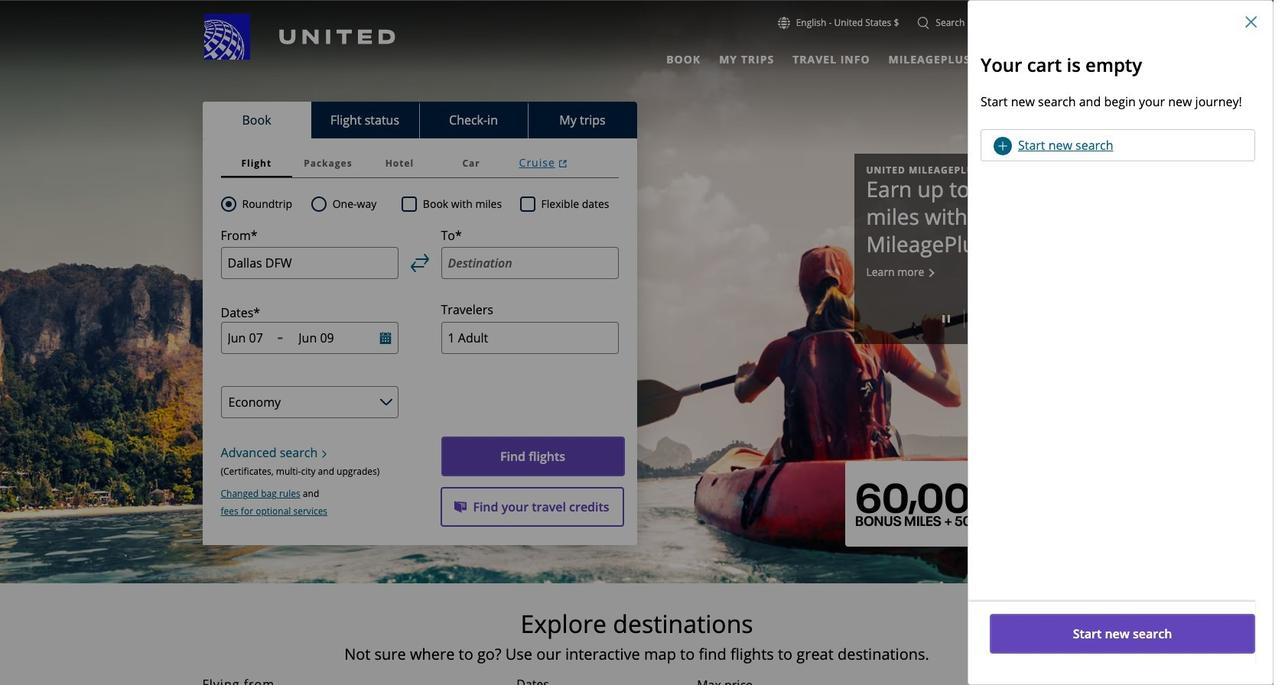 Task type: describe. For each thing, give the bounding box(es) containing it.
1 vertical spatial tab list
[[202, 102, 637, 139]]

explore destinations element
[[114, 609, 1160, 640]]

2 vertical spatial tab list
[[221, 149, 619, 178]]

close image
[[1246, 16, 1258, 28]]

not sure where to go? use our interactive map to find flights to great destinations. element
[[114, 646, 1160, 664]]



Task type: locate. For each thing, give the bounding box(es) containing it.
pause image
[[943, 316, 950, 323]]

reverse origin and destination image
[[411, 254, 429, 272]]

one way flight search element
[[327, 195, 377, 214]]

please enter the max price in the input text or tab to access the slider to set the max price. element
[[697, 677, 753, 686]]

united logo link to homepage image
[[204, 14, 395, 60]]

dialog
[[968, 0, 1274, 686]]

Return text field
[[299, 330, 359, 347]]

book with miles element
[[402, 195, 520, 214]]

main content
[[0, 1, 1274, 686]]

currently in english united states	$ enter to change image
[[778, 17, 790, 29]]

0 vertical spatial tab list
[[658, 46, 1030, 69]]

round trip flight search element
[[236, 195, 292, 214]]

Departure text field
[[228, 330, 271, 347]]

tab list
[[658, 46, 1030, 69], [202, 102, 637, 139], [221, 149, 619, 178]]

navigation
[[0, 13, 1274, 69]]



Task type: vqa. For each thing, say whether or not it's contained in the screenshot.
navigation
yes



